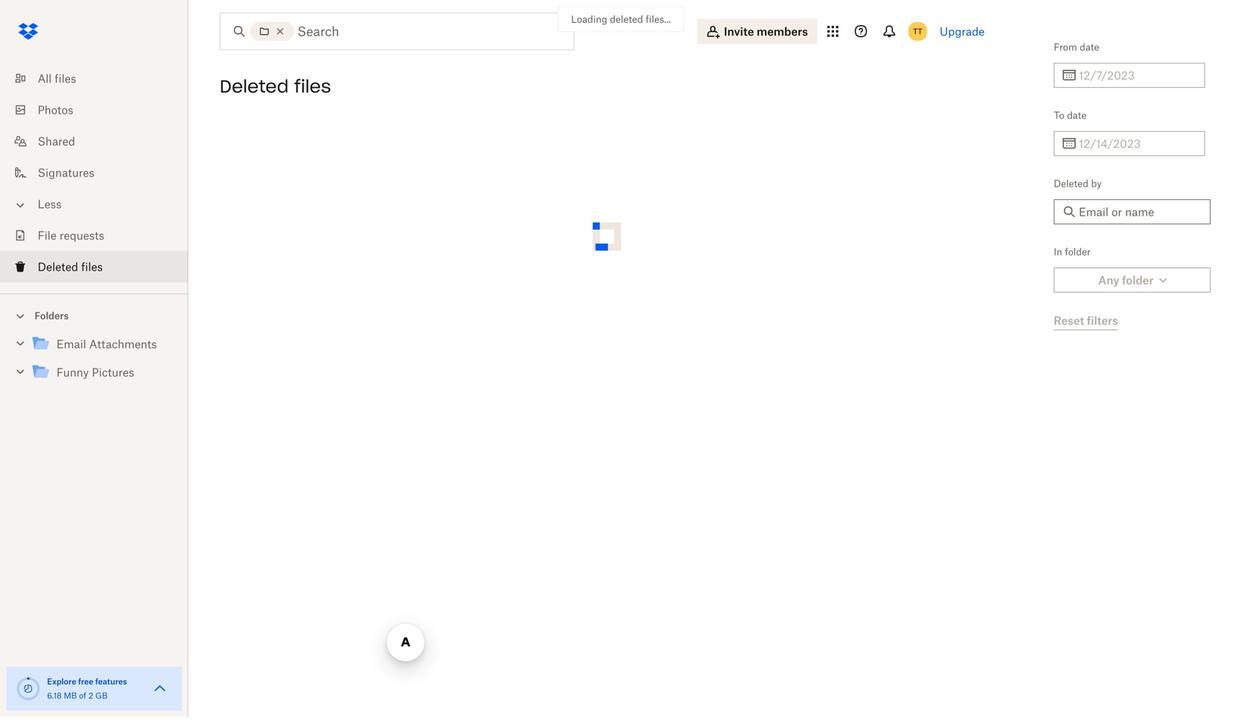 Task type: vqa. For each thing, say whether or not it's contained in the screenshot.
Folder activity
no



Task type: locate. For each thing, give the bounding box(es) containing it.
photos
[[38, 103, 73, 117]]

file
[[38, 229, 57, 242]]

features
[[95, 677, 127, 687]]

1 vertical spatial deleted
[[1054, 178, 1089, 190]]

0 vertical spatial date
[[1080, 41, 1100, 53]]

From date text field
[[1079, 67, 1196, 84]]

signatures
[[38, 166, 95, 179]]

less image
[[13, 197, 28, 213]]

tt button
[[906, 19, 931, 44]]

0 horizontal spatial deleted
[[38, 260, 78, 274]]

2 vertical spatial deleted
[[38, 260, 78, 274]]

To date text field
[[1079, 135, 1196, 152]]

list
[[0, 53, 188, 294]]

date right to
[[1068, 110, 1087, 121]]

explore
[[47, 677, 76, 687]]

deleted files
[[220, 75, 331, 97], [38, 260, 103, 274]]

members
[[757, 25, 808, 38]]

email attachments link
[[31, 334, 176, 355]]

shared
[[38, 135, 75, 148]]

2
[[88, 691, 93, 701]]

2 horizontal spatial deleted
[[1054, 178, 1089, 190]]

file requests
[[38, 229, 104, 242]]

list containing all files
[[0, 53, 188, 294]]

1 vertical spatial date
[[1068, 110, 1087, 121]]

deleted files inside list item
[[38, 260, 103, 274]]

funny pictures link
[[31, 362, 176, 384]]

by
[[1092, 178, 1102, 190]]

1 vertical spatial deleted files
[[38, 260, 103, 274]]

requests
[[60, 229, 104, 242]]

file requests link
[[13, 220, 188, 251]]

folders
[[35, 310, 69, 322]]

mb
[[64, 691, 77, 701]]

group
[[0, 327, 188, 398]]

deleted
[[610, 13, 643, 25]]

shared link
[[13, 126, 188, 157]]

date
[[1080, 41, 1100, 53], [1068, 110, 1087, 121]]

1 horizontal spatial deleted files
[[220, 75, 331, 97]]

1 horizontal spatial files
[[81, 260, 103, 274]]

to
[[1054, 110, 1065, 121]]

loading
[[571, 13, 608, 25]]

0 horizontal spatial deleted files
[[38, 260, 103, 274]]

files inside list item
[[81, 260, 103, 274]]

email attachments
[[57, 338, 157, 351]]

funny
[[57, 366, 89, 379]]

deleted inside deleted files link
[[38, 260, 78, 274]]

quota usage element
[[16, 677, 41, 702]]

deleted
[[220, 75, 289, 97], [1054, 178, 1089, 190], [38, 260, 78, 274]]

0 vertical spatial deleted
[[220, 75, 289, 97]]

1 horizontal spatial deleted
[[220, 75, 289, 97]]

files
[[55, 72, 76, 85], [294, 75, 331, 97], [81, 260, 103, 274]]

6.18
[[47, 691, 62, 701]]

files for the all files link on the top of page
[[55, 72, 76, 85]]

0 horizontal spatial files
[[55, 72, 76, 85]]

in
[[1054, 246, 1063, 258]]

date right from
[[1080, 41, 1100, 53]]

group containing email attachments
[[0, 327, 188, 398]]

free
[[78, 677, 93, 687]]



Task type: describe. For each thing, give the bounding box(es) containing it.
loading deleted files...
[[571, 13, 671, 25]]

date for from date
[[1080, 41, 1100, 53]]

folder
[[1065, 246, 1091, 258]]

dropbox image
[[13, 16, 44, 47]]

email
[[57, 338, 86, 351]]

signatures link
[[13, 157, 188, 188]]

photos link
[[13, 94, 188, 126]]

pictures
[[92, 366, 134, 379]]

Search in folder "Funny Pictures" text field
[[298, 22, 542, 41]]

from
[[1054, 41, 1078, 53]]

folders button
[[0, 304, 188, 327]]

gb
[[95, 691, 108, 701]]

2 horizontal spatial files
[[294, 75, 331, 97]]

Deleted by text field
[[1079, 203, 1202, 221]]

in folder
[[1054, 246, 1091, 258]]

invite members button
[[698, 19, 818, 44]]

invite
[[724, 25, 754, 38]]

attachments
[[89, 338, 157, 351]]

all files link
[[13, 63, 188, 94]]

invite members
[[724, 25, 808, 38]]

from date
[[1054, 41, 1100, 53]]

upgrade link
[[940, 25, 985, 38]]

tt
[[914, 26, 923, 36]]

funny pictures
[[57, 366, 134, 379]]

deleted by
[[1054, 178, 1102, 190]]

0 vertical spatial deleted files
[[220, 75, 331, 97]]

of
[[79, 691, 86, 701]]

deleted files link
[[13, 251, 188, 283]]

upgrade
[[940, 25, 985, 38]]

to date
[[1054, 110, 1087, 121]]

all
[[38, 72, 52, 85]]

less
[[38, 197, 62, 211]]

deleted files list item
[[0, 251, 188, 283]]

date for to date
[[1068, 110, 1087, 121]]

all files
[[38, 72, 76, 85]]

explore free features 6.18 mb of 2 gb
[[47, 677, 127, 701]]

files for deleted files link
[[81, 260, 103, 274]]

files...
[[646, 13, 671, 25]]



